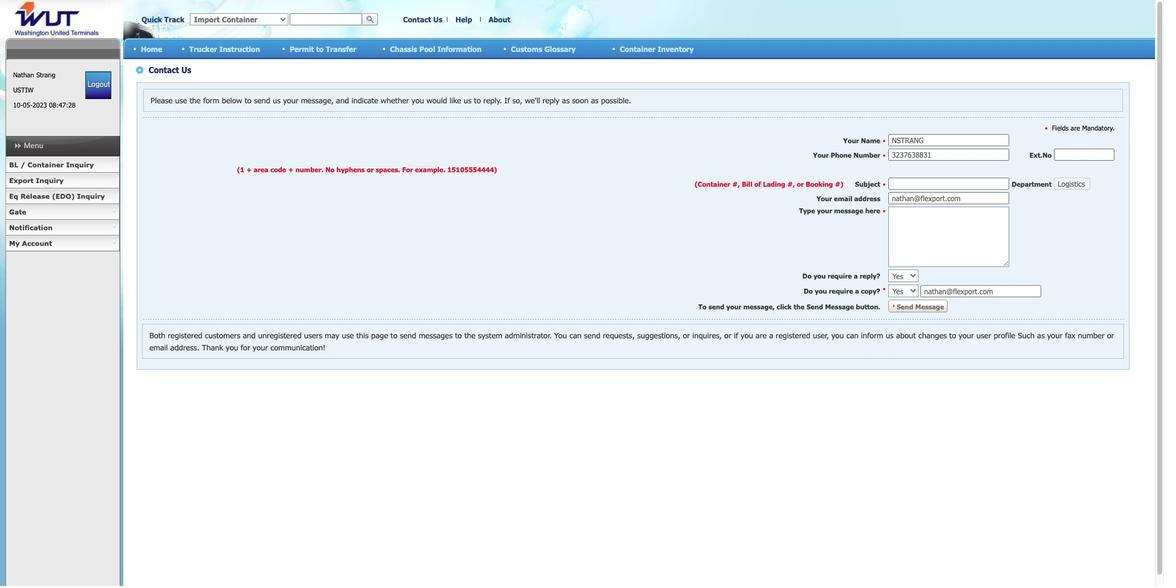 Task type: describe. For each thing, give the bounding box(es) containing it.
customs
[[511, 44, 543, 53]]

eq release (edo) inquiry
[[9, 192, 105, 200]]

my account link
[[5, 236, 120, 252]]

0 vertical spatial container
[[620, 44, 656, 53]]

ustiw
[[13, 86, 34, 94]]

notification
[[9, 224, 53, 232]]

1 vertical spatial inquiry
[[36, 177, 64, 184]]

chassis pool information
[[390, 44, 482, 53]]

instruction
[[219, 44, 260, 53]]

quick track
[[142, 15, 184, 24]]

inventory
[[658, 44, 694, 53]]

/
[[21, 161, 25, 169]]

export inquiry link
[[5, 173, 120, 189]]

gate link
[[5, 204, 120, 220]]

track
[[164, 15, 184, 24]]

eq
[[9, 192, 18, 200]]

my account
[[9, 240, 52, 247]]

permit to transfer
[[290, 44, 356, 53]]

help
[[456, 15, 472, 24]]

nathan strang
[[13, 71, 55, 79]]

customs glossary
[[511, 44, 576, 53]]

login image
[[85, 71, 111, 99]]

gate
[[9, 208, 26, 216]]

2023
[[32, 101, 47, 109]]

0 horizontal spatial container
[[28, 161, 64, 169]]

bl / container inquiry
[[9, 161, 94, 169]]

chassis
[[390, 44, 417, 53]]

trucker
[[189, 44, 217, 53]]

inquiry for (edo)
[[77, 192, 105, 200]]

account
[[22, 240, 52, 247]]

(edo)
[[52, 192, 75, 200]]

export
[[9, 177, 34, 184]]



Task type: locate. For each thing, give the bounding box(es) containing it.
1 vertical spatial container
[[28, 161, 64, 169]]

10-05-2023 08:47:28
[[13, 101, 76, 109]]

pool
[[420, 44, 435, 53]]

strang
[[36, 71, 55, 79]]

container left inventory
[[620, 44, 656, 53]]

bl / container inquiry link
[[5, 157, 120, 173]]

None text field
[[290, 13, 362, 25]]

contact
[[403, 15, 431, 24]]

inquiry
[[66, 161, 94, 169], [36, 177, 64, 184], [77, 192, 105, 200]]

to
[[316, 44, 324, 53]]

us
[[433, 15, 443, 24]]

contact us link
[[403, 15, 443, 24]]

inquiry down bl / container inquiry at the top left
[[36, 177, 64, 184]]

inquiry for container
[[66, 161, 94, 169]]

help link
[[456, 15, 472, 24]]

contact us
[[403, 15, 443, 24]]

release
[[21, 192, 50, 200]]

notification link
[[5, 220, 120, 236]]

10-
[[13, 101, 23, 109]]

inquiry up export inquiry link
[[66, 161, 94, 169]]

inquiry right (edo) at the top left of the page
[[77, 192, 105, 200]]

information
[[438, 44, 482, 53]]

container up export inquiry
[[28, 161, 64, 169]]

transfer
[[326, 44, 356, 53]]

home
[[141, 44, 162, 53]]

2 vertical spatial inquiry
[[77, 192, 105, 200]]

nathan
[[13, 71, 34, 79]]

bl
[[9, 161, 18, 169]]

08:47:28
[[49, 101, 76, 109]]

1 horizontal spatial container
[[620, 44, 656, 53]]

container
[[620, 44, 656, 53], [28, 161, 64, 169]]

export inquiry
[[9, 177, 64, 184]]

trucker instruction
[[189, 44, 260, 53]]

0 vertical spatial inquiry
[[66, 161, 94, 169]]

glossary
[[545, 44, 576, 53]]

permit
[[290, 44, 314, 53]]

05-
[[23, 101, 32, 109]]

eq release (edo) inquiry link
[[5, 189, 120, 204]]

container inventory
[[620, 44, 694, 53]]

quick
[[142, 15, 162, 24]]

about
[[489, 15, 511, 24]]

my
[[9, 240, 20, 247]]

about link
[[489, 15, 511, 24]]



Task type: vqa. For each thing, say whether or not it's contained in the screenshot.
'Transfer'
yes



